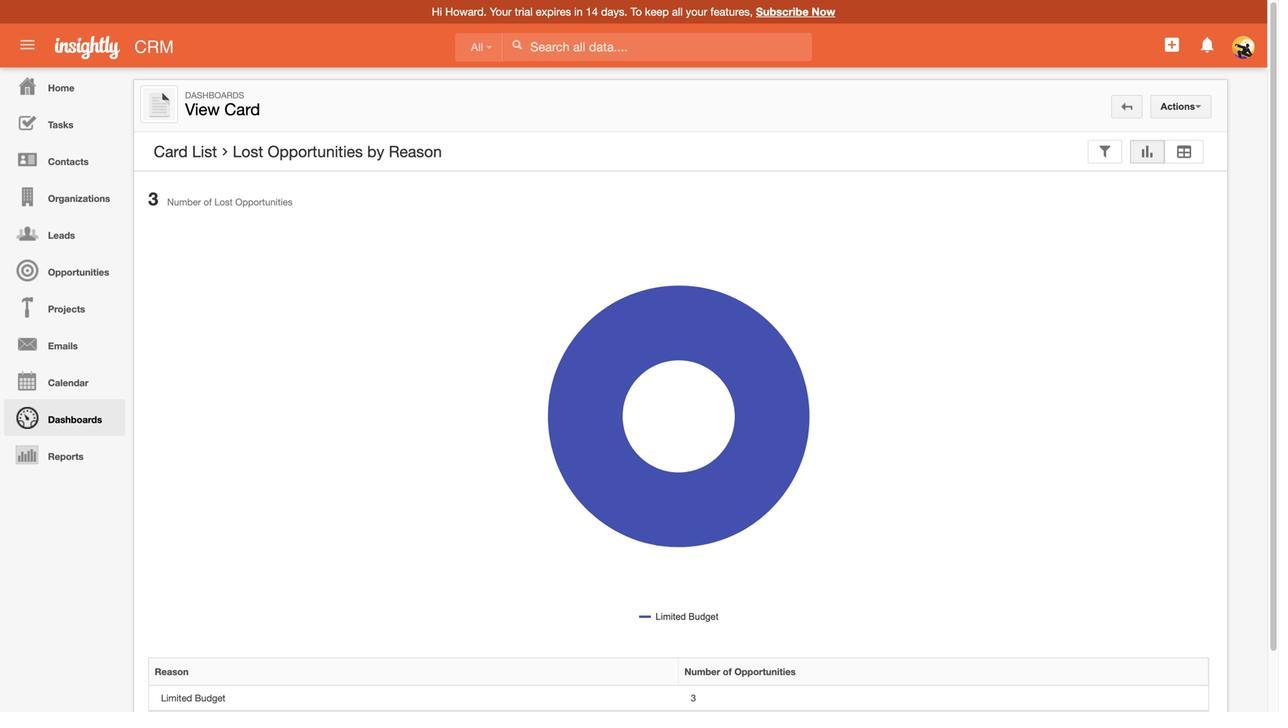 Task type: locate. For each thing, give the bounding box(es) containing it.
limited budget
[[161, 693, 226, 704]]

reports
[[48, 451, 84, 462]]

dashboards inside dashboards link
[[48, 414, 102, 425]]

1 horizontal spatial reason
[[389, 142, 442, 161]]

0 vertical spatial lost
[[233, 142, 263, 161]]

tasks link
[[4, 104, 126, 141]]

0 vertical spatial number
[[167, 197, 201, 208]]

crm
[[134, 37, 174, 57]]

1 vertical spatial number
[[685, 666, 721, 677]]

notifications image
[[1198, 35, 1217, 54]]

lost
[[233, 142, 263, 161], [214, 197, 233, 208]]

your
[[490, 5, 512, 18]]

dashboards for dashboards
[[48, 414, 102, 425]]

trial
[[515, 5, 533, 18]]

in
[[574, 5, 583, 18]]

0 vertical spatial card
[[224, 100, 260, 119]]

dashboards link
[[4, 399, 126, 436]]

number inside row
[[685, 666, 721, 677]]

subscribe
[[756, 5, 809, 18]]

0 horizontal spatial reason
[[155, 666, 189, 677]]

navigation
[[0, 67, 126, 473]]

reason
[[389, 142, 442, 161], [155, 666, 189, 677]]

row
[[149, 659, 1209, 686], [149, 686, 1209, 711]]

3 down 'card list' link
[[148, 188, 158, 209]]

3
[[148, 188, 158, 209], [691, 693, 696, 704]]

1 vertical spatial reason
[[155, 666, 189, 677]]

organizations
[[48, 193, 110, 204]]

table image
[[1175, 146, 1194, 157]]

number
[[167, 197, 201, 208], [685, 666, 721, 677]]

opportunities link
[[4, 252, 126, 289]]

projects link
[[4, 289, 126, 326]]

1 row from the top
[[149, 659, 1209, 686]]

dashboards inside dashboards view card
[[185, 90, 244, 100]]

0 vertical spatial dashboards
[[185, 90, 244, 100]]

card
[[224, 100, 260, 119], [154, 142, 188, 161]]

number of lost opportunities
[[167, 197, 293, 208]]

leads link
[[4, 215, 126, 252]]

1 horizontal spatial of
[[723, 666, 732, 677]]

tasks
[[48, 119, 74, 130]]

0 vertical spatial of
[[204, 197, 212, 208]]

1 horizontal spatial number
[[685, 666, 721, 677]]

card right view
[[224, 100, 260, 119]]

organizations link
[[4, 178, 126, 215]]

row containing limited budget
[[149, 686, 1209, 711]]

your
[[686, 5, 708, 18]]

subscribe now link
[[756, 5, 836, 18]]

0 horizontal spatial 3
[[148, 188, 158, 209]]

3 down number of opportunities
[[691, 693, 696, 704]]

limited
[[161, 693, 192, 704]]

1 vertical spatial card
[[154, 142, 188, 161]]

1 vertical spatial dashboards
[[48, 414, 102, 425]]

1 vertical spatial 3
[[691, 693, 696, 704]]

1 horizontal spatial card
[[224, 100, 260, 119]]

by
[[367, 142, 385, 161]]

0 horizontal spatial number
[[167, 197, 201, 208]]

card inside dashboards view card
[[224, 100, 260, 119]]

3 cell
[[679, 686, 1209, 711]]

home
[[48, 82, 75, 93]]

14
[[586, 5, 598, 18]]

hi
[[432, 5, 442, 18]]

0 horizontal spatial dashboards
[[48, 414, 102, 425]]

0 horizontal spatial of
[[204, 197, 212, 208]]

card left list
[[154, 142, 188, 161]]

reason up limited
[[155, 666, 189, 677]]

calendar
[[48, 377, 89, 388]]

1 horizontal spatial dashboards
[[185, 90, 244, 100]]

of for reason
[[723, 666, 732, 677]]

0 vertical spatial reason
[[389, 142, 442, 161]]

navigation containing home
[[0, 67, 126, 473]]

dashboards
[[185, 90, 244, 100], [48, 414, 102, 425]]

emails
[[48, 340, 78, 351]]

1 vertical spatial of
[[723, 666, 732, 677]]

row containing reason
[[149, 659, 1209, 686]]

lost right list
[[233, 142, 263, 161]]

lost down list
[[214, 197, 233, 208]]

back image
[[1122, 101, 1133, 112]]

reason right by
[[389, 142, 442, 161]]

of
[[204, 197, 212, 208], [723, 666, 732, 677]]

dashboards right card icon
[[185, 90, 244, 100]]

howard.
[[445, 5, 487, 18]]

list
[[192, 142, 217, 161]]

2 row from the top
[[149, 686, 1209, 711]]

1 horizontal spatial 3
[[691, 693, 696, 704]]

calendar link
[[4, 362, 126, 399]]

opportunities
[[268, 142, 363, 161], [235, 197, 293, 208], [48, 267, 109, 278], [735, 666, 796, 677]]

dashboards up reports link
[[48, 414, 102, 425]]

card image
[[144, 89, 175, 120]]

contacts link
[[4, 141, 126, 178]]



Task type: describe. For each thing, give the bounding box(es) containing it.
3 inside cell
[[691, 693, 696, 704]]

0 vertical spatial 3
[[148, 188, 158, 209]]

all link
[[455, 33, 503, 62]]

reports link
[[4, 436, 126, 473]]

days.
[[601, 5, 628, 18]]

features,
[[711, 5, 753, 18]]

view
[[185, 100, 220, 119]]

keep
[[645, 5, 669, 18]]

actions button
[[1151, 95, 1212, 118]]

number for reason
[[685, 666, 721, 677]]

card list
[[154, 142, 217, 161]]

of for 3
[[204, 197, 212, 208]]

expires
[[536, 5, 571, 18]]

1 vertical spatial lost
[[214, 197, 233, 208]]

filter image
[[1098, 146, 1112, 157]]

0 horizontal spatial card
[[154, 142, 188, 161]]

number of opportunities
[[685, 666, 796, 677]]

lost opportunities by reason
[[233, 142, 442, 161]]

emails link
[[4, 326, 126, 362]]

all
[[471, 41, 483, 53]]

now
[[812, 5, 836, 18]]

home link
[[4, 67, 126, 104]]

card list link
[[154, 142, 217, 161]]

opportunities inside "opportunities" link
[[48, 267, 109, 278]]

budget
[[195, 693, 226, 704]]

projects
[[48, 304, 85, 315]]

number for 3
[[167, 197, 201, 208]]

chart image
[[1141, 146, 1155, 157]]

dashboards for dashboards view card
[[185, 90, 244, 100]]

contacts
[[48, 156, 89, 167]]

to
[[631, 5, 642, 18]]

actions
[[1161, 101, 1196, 112]]

Search all data.... text field
[[503, 33, 812, 61]]

white image
[[512, 39, 523, 50]]

limited budget cell
[[149, 686, 679, 711]]

leads
[[48, 230, 75, 241]]

dashboards view card
[[185, 90, 260, 119]]

hi howard. your trial expires in 14 days. to keep all your features, subscribe now
[[432, 5, 836, 18]]

all
[[672, 5, 683, 18]]



Task type: vqa. For each thing, say whether or not it's contained in the screenshot.
top NAME
no



